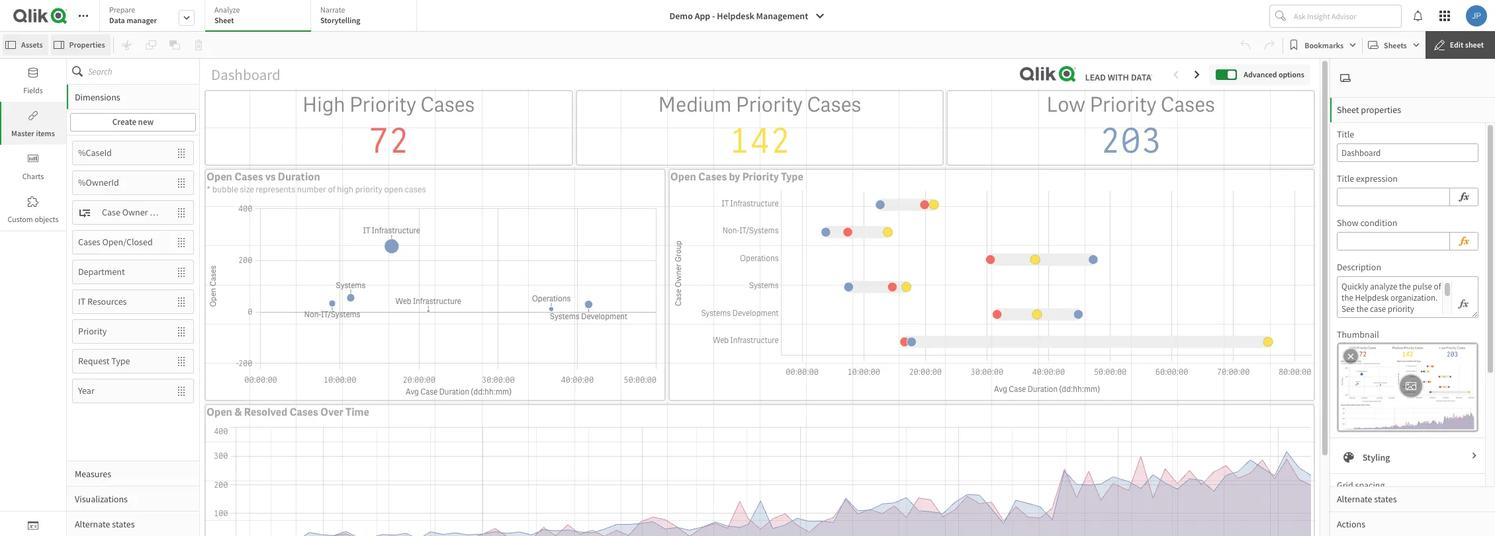 Task type: locate. For each thing, give the bounding box(es) containing it.
advanced options
[[1244, 69, 1305, 79]]

alternate down visualizations
[[75, 519, 110, 530]]

description
[[1337, 261, 1381, 273]]

move image for %caseid
[[169, 142, 193, 164]]

2 open expression editor image from the top
[[1458, 234, 1470, 250]]

open inside 'open cases vs duration * bubble size represents number of high priority open cases'
[[206, 170, 232, 184]]

helpdesk
[[717, 10, 754, 22]]

type right request
[[111, 355, 130, 367]]

0 horizontal spatial alternate states
[[75, 519, 135, 530]]

0 vertical spatial alternate states
[[1337, 494, 1397, 506]]

high
[[337, 184, 353, 195]]

1 vertical spatial open expression editor image
[[1458, 234, 1470, 250]]

-
[[712, 10, 715, 22]]

1 vertical spatial sheet
[[1337, 104, 1359, 116]]

measures
[[75, 468, 111, 480]]

items
[[36, 128, 55, 138]]

sheet
[[214, 15, 234, 25], [1337, 104, 1359, 116]]

alternate states inside tab list
[[75, 519, 135, 530]]

alternate states down visualizations
[[75, 519, 135, 530]]

0 horizontal spatial alternate
[[75, 519, 110, 530]]

open left the size on the top of the page
[[206, 170, 232, 184]]

master items button
[[0, 102, 66, 145]]

custom objects button
[[0, 188, 66, 231]]

1 title from the top
[[1337, 128, 1354, 140]]

0 vertical spatial states
[[1374, 494, 1397, 506]]

0 horizontal spatial states
[[112, 519, 135, 530]]

1 vertical spatial type
[[111, 355, 130, 367]]

0 vertical spatial tab list
[[99, 0, 422, 33]]

cases inside tab list
[[78, 236, 100, 248]]

0 horizontal spatial type
[[111, 355, 130, 367]]

sheet properties tab
[[1330, 97, 1495, 122]]

options
[[1279, 69, 1305, 79]]

variables image
[[28, 521, 38, 531]]

by
[[729, 170, 740, 184]]

objects
[[35, 214, 59, 224]]

james peterson image
[[1466, 5, 1487, 26]]

title
[[1337, 128, 1354, 140], [1337, 173, 1354, 185]]

sheet inside tab
[[1337, 104, 1359, 116]]

open
[[206, 170, 232, 184], [670, 170, 696, 184], [206, 405, 232, 419]]

resolved
[[244, 405, 287, 419]]

edit sheet
[[1450, 40, 1484, 50]]

2 vertical spatial open expression editor image
[[1458, 297, 1469, 312]]

203
[[1100, 119, 1162, 164]]

narrate storytelling
[[320, 5, 360, 25]]

title down sheet properties
[[1337, 128, 1354, 140]]

assets button
[[3, 34, 48, 56]]

custom objects
[[8, 214, 59, 224]]

prepare
[[109, 5, 135, 15]]

cases open/closed
[[78, 236, 153, 248]]

grid
[[1337, 480, 1353, 492]]

0 vertical spatial open expression editor image
[[1458, 189, 1470, 205]]

1 move image from the top
[[169, 231, 193, 254]]

low
[[1047, 92, 1086, 119]]

4 move image from the top
[[169, 291, 193, 313]]

priority for 142
[[736, 92, 803, 119]]

open for open & resolved cases over time
[[206, 405, 232, 419]]

0 vertical spatial type
[[781, 170, 803, 184]]

properties button
[[51, 34, 110, 56]]

medium
[[658, 92, 732, 119]]

5 move image from the top
[[169, 380, 193, 403]]

1 vertical spatial alternate
[[75, 519, 110, 530]]

drill
[[176, 207, 192, 218]]

type
[[781, 170, 803, 184], [111, 355, 130, 367]]

bookmarks
[[1305, 40, 1344, 50]]

states down visualizations
[[112, 519, 135, 530]]

demo
[[669, 10, 693, 22]]

move image
[[169, 142, 193, 164], [169, 172, 193, 194], [169, 202, 193, 224], [169, 291, 193, 313], [169, 380, 193, 403]]

priority inside low priority cases 203
[[1090, 92, 1157, 119]]

sheet down analyze
[[214, 15, 234, 25]]

cases
[[405, 184, 426, 195]]

request type
[[78, 355, 130, 367]]

1 horizontal spatial sheet
[[1337, 104, 1359, 116]]

1 move image from the top
[[169, 142, 193, 164]]

0 vertical spatial title
[[1337, 128, 1354, 140]]

open left by
[[670, 170, 696, 184]]

open left & at the bottom of page
[[206, 405, 232, 419]]

states down spacing
[[1374, 494, 1397, 506]]

alternate states down spacing
[[1337, 494, 1397, 506]]

type down 142 on the top
[[781, 170, 803, 184]]

sheet properties
[[1337, 104, 1401, 116]]

assets
[[21, 40, 43, 50]]

4 move image from the top
[[169, 350, 193, 373]]

None text field
[[1337, 144, 1479, 162], [1337, 188, 1450, 206], [1337, 144, 1479, 162], [1337, 188, 1450, 206]]

next image
[[1471, 452, 1479, 464]]

1 vertical spatial alternate states
[[75, 519, 135, 530]]

0 vertical spatial sheet
[[214, 15, 234, 25]]

0 vertical spatial alternate
[[1337, 494, 1372, 506]]

demo app - helpdesk management
[[669, 10, 808, 22]]

next sheet: performance image
[[1192, 69, 1203, 80]]

72
[[368, 119, 409, 164]]

3 move image from the top
[[169, 321, 193, 343]]

2 move image from the top
[[169, 172, 193, 194]]

1 vertical spatial title
[[1337, 173, 1354, 185]]

priority inside medium priority cases 142
[[736, 92, 803, 119]]

move image for %ownerid
[[169, 172, 193, 194]]

cases inside 'open cases vs duration * bubble size represents number of high priority open cases'
[[234, 170, 263, 184]]

2 move image from the top
[[169, 261, 193, 284]]

spacing
[[1355, 480, 1385, 492]]

title left expression
[[1337, 173, 1354, 185]]

charts
[[22, 171, 44, 181]]

alternate down grid spacing on the bottom of page
[[1337, 494, 1372, 506]]

1 vertical spatial tab list
[[67, 84, 199, 537]]

priority
[[349, 92, 416, 119], [736, 92, 803, 119], [1090, 92, 1157, 119], [742, 170, 779, 184], [78, 326, 107, 338]]

states
[[1374, 494, 1397, 506], [112, 519, 135, 530]]

high priority cases 72
[[303, 92, 475, 164]]

size
[[240, 184, 254, 195]]

alternate
[[1337, 494, 1372, 506], [75, 519, 110, 530]]

move image
[[169, 231, 193, 254], [169, 261, 193, 284], [169, 321, 193, 343], [169, 350, 193, 373]]

new
[[138, 116, 154, 128]]

application
[[0, 0, 1495, 537]]

title for title
[[1337, 128, 1354, 140]]

application containing 72
[[0, 0, 1495, 537]]

1 horizontal spatial type
[[781, 170, 803, 184]]

move image for priority
[[169, 321, 193, 343]]

it resources
[[78, 296, 127, 308]]

puzzle image
[[28, 197, 38, 207]]

properties
[[1361, 104, 1401, 116]]

1 open expression editor image from the top
[[1458, 189, 1470, 205]]

object image
[[28, 154, 38, 164]]

priority inside high priority cases 72
[[349, 92, 416, 119]]

1 vertical spatial states
[[112, 519, 135, 530]]

department
[[78, 266, 125, 278]]

None text field
[[1337, 232, 1450, 251], [1342, 281, 1452, 315], [1337, 232, 1450, 251], [1342, 281, 1452, 315]]

tab list
[[99, 0, 422, 33], [67, 84, 199, 537]]

sheet down sheet icon
[[1337, 104, 1359, 116]]

1 horizontal spatial alternate states
[[1337, 494, 1397, 506]]

represents
[[256, 184, 295, 195]]

Search text field
[[88, 59, 199, 84]]

1 horizontal spatial alternate
[[1337, 494, 1372, 506]]

alternate states
[[1337, 494, 1397, 506], [75, 519, 135, 530]]

resources
[[87, 296, 127, 308]]

analyze sheet
[[214, 5, 240, 25]]

2 title from the top
[[1337, 173, 1354, 185]]

case
[[102, 207, 120, 218]]

cases
[[420, 92, 475, 119], [807, 92, 861, 119], [1161, 92, 1215, 119], [234, 170, 263, 184], [698, 170, 727, 184], [78, 236, 100, 248], [290, 405, 318, 419]]

actions
[[1337, 519, 1365, 531]]

142
[[729, 119, 791, 164]]

open expression editor image
[[1458, 189, 1470, 205], [1458, 234, 1470, 250], [1458, 297, 1469, 312]]

3 move image from the top
[[169, 202, 193, 224]]

priority for 203
[[1090, 92, 1157, 119]]

1 horizontal spatial states
[[1374, 494, 1397, 506]]

0 horizontal spatial sheet
[[214, 15, 234, 25]]

priority for 72
[[349, 92, 416, 119]]

low priority cases 203
[[1047, 92, 1215, 164]]



Task type: vqa. For each thing, say whether or not it's contained in the screenshot.


Task type: describe. For each thing, give the bounding box(es) containing it.
app
[[695, 10, 710, 22]]

thumbnail
[[1337, 329, 1379, 341]]

priority
[[355, 184, 382, 195]]

narrate
[[320, 5, 345, 15]]

demo app - helpdesk management button
[[662, 5, 833, 26]]

create new
[[112, 116, 154, 128]]

sheet
[[1465, 40, 1484, 50]]

owner
[[122, 207, 148, 218]]

priority inside tab list
[[78, 326, 107, 338]]

high
[[303, 92, 345, 119]]

open & resolved cases over time
[[206, 405, 369, 419]]

over
[[320, 405, 343, 419]]

open expression editor image for condition
[[1458, 234, 1470, 250]]

cases inside medium priority cases 142
[[807, 92, 861, 119]]

dimensions
[[75, 91, 120, 103]]

database image
[[28, 68, 38, 78]]

styling
[[1363, 452, 1390, 464]]

master
[[11, 128, 34, 138]]

analyze
[[214, 5, 240, 15]]

grid spacing
[[1337, 480, 1385, 492]]

alternate states tab
[[1330, 487, 1495, 512]]

edit
[[1450, 40, 1464, 50]]

sheet inside analyze sheet
[[214, 15, 234, 25]]

cases inside high priority cases 72
[[420, 92, 475, 119]]

palette image
[[1344, 453, 1354, 463]]

vs
[[265, 170, 276, 184]]

open
[[384, 184, 403, 195]]

it
[[78, 296, 86, 308]]

&
[[234, 405, 242, 419]]

actions tab
[[1330, 512, 1495, 537]]

storytelling
[[320, 15, 360, 25]]

time
[[346, 405, 369, 419]]

duration
[[278, 170, 320, 184]]

sheets button
[[1365, 34, 1423, 56]]

%caseid
[[78, 147, 112, 159]]

dimensions tab
[[67, 84, 199, 110]]

create new button
[[70, 113, 196, 132]]

alternate states inside tab
[[1337, 494, 1397, 506]]

cases inside low priority cases 203
[[1161, 92, 1215, 119]]

sheets
[[1384, 40, 1407, 50]]

bookmarks button
[[1286, 34, 1360, 56]]

condition
[[1360, 217, 1397, 229]]

custom
[[8, 214, 33, 224]]

move image for year
[[169, 380, 193, 403]]

move image for request type
[[169, 350, 193, 373]]

number
[[297, 184, 326, 195]]

show
[[1337, 217, 1359, 229]]

management
[[756, 10, 808, 22]]

manager
[[127, 15, 157, 25]]

request
[[78, 355, 109, 367]]

bubble
[[212, 184, 238, 195]]

states inside the 'alternate states' tab
[[1374, 494, 1397, 506]]

edit sheet button
[[1425, 31, 1495, 59]]

*
[[206, 184, 211, 195]]

open cases by priority type
[[670, 170, 803, 184]]

tab list containing prepare
[[99, 0, 422, 33]]

reset thumbnail image
[[1345, 350, 1357, 363]]

fields
[[23, 85, 43, 95]]

move image for cases open/closed
[[169, 231, 193, 254]]

properties
[[69, 40, 105, 50]]

of
[[328, 184, 335, 195]]

Ask Insight Advisor text field
[[1291, 5, 1401, 27]]

%ownerid
[[78, 177, 119, 189]]

sheet image
[[1340, 73, 1351, 83]]

move image for department
[[169, 261, 193, 284]]

title expression
[[1337, 173, 1398, 185]]

data
[[109, 15, 125, 25]]

3 open expression editor image from the top
[[1458, 297, 1469, 312]]

year
[[78, 385, 94, 397]]

open for open cases vs duration * bubble size represents number of high priority open cases
[[206, 170, 232, 184]]

tab list containing dimensions
[[67, 84, 199, 537]]

title for title expression
[[1337, 173, 1354, 185]]

open cases vs duration * bubble size represents number of high priority open cases
[[206, 170, 426, 195]]

move image for it resources
[[169, 291, 193, 313]]

prepare data manager
[[109, 5, 157, 25]]

visualizations
[[75, 493, 128, 505]]

open expression editor image for expression
[[1458, 189, 1470, 205]]

medium priority cases 142
[[658, 92, 861, 164]]

group
[[150, 207, 174, 218]]

link image
[[28, 111, 38, 121]]

charts button
[[0, 145, 66, 188]]

show condition
[[1337, 217, 1397, 229]]

create
[[112, 116, 136, 128]]

fields button
[[0, 59, 66, 102]]

change thumbnail image
[[1405, 379, 1417, 394]]

alternate inside tab
[[1337, 494, 1372, 506]]

expression
[[1356, 173, 1398, 185]]

type inside tab list
[[111, 355, 130, 367]]

advanced
[[1244, 69, 1277, 79]]

open for open cases by priority type
[[670, 170, 696, 184]]

case owner group drill
[[102, 207, 192, 218]]

master items
[[11, 128, 55, 138]]

open/closed
[[102, 236, 153, 248]]



